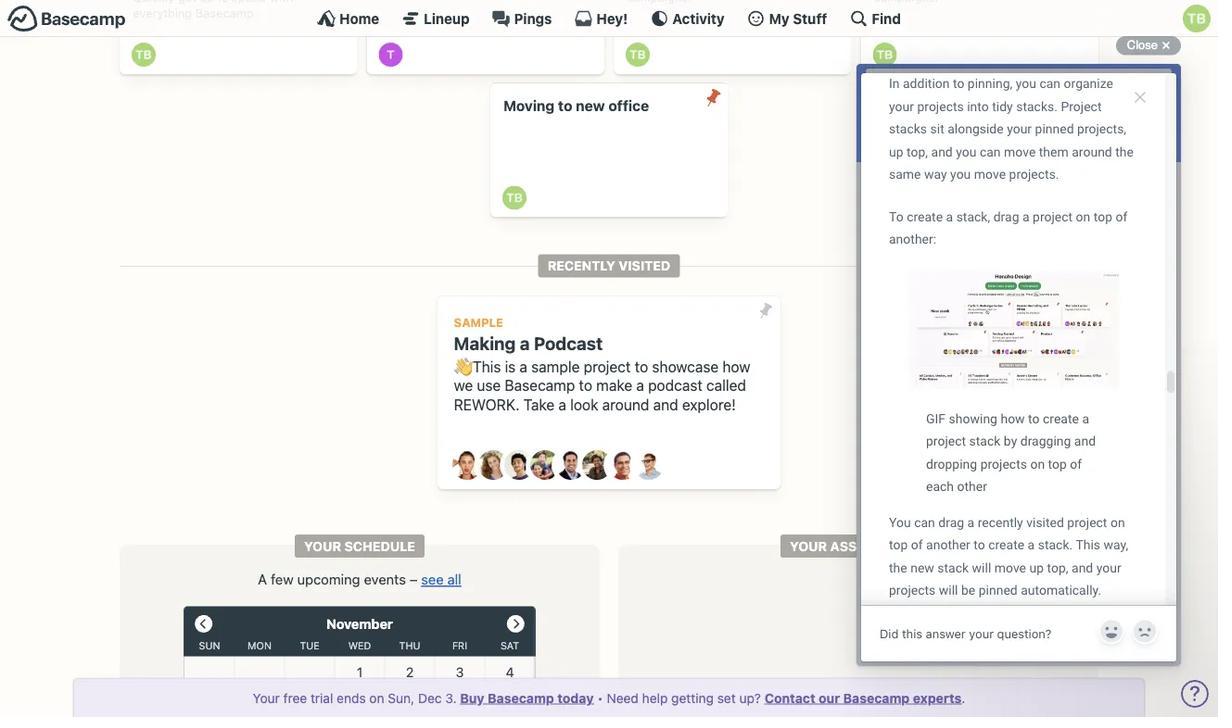 Task type: vqa. For each thing, say whether or not it's contained in the screenshot.
project
yes



Task type: describe. For each thing, give the bounding box(es) containing it.
and
[[653, 396, 678, 414]]

office
[[608, 98, 649, 115]]

see all link
[[421, 571, 462, 588]]

to right "project"
[[635, 358, 648, 375]]

sample
[[531, 358, 580, 375]]

rework.
[[454, 396, 520, 414]]

hey!
[[597, 10, 628, 26]]

pings
[[514, 10, 552, 26]]

today
[[557, 691, 594, 706]]

moving to new office
[[503, 98, 649, 115]]

look
[[570, 396, 598, 414]]

up
[[200, 0, 214, 4]]

basecamp inside quickly get up to speed with everything basecamp
[[195, 6, 254, 20]]

my stuff
[[769, 10, 827, 26]]

up?
[[739, 691, 761, 706]]

3.
[[445, 691, 457, 706]]

–
[[410, 571, 418, 588]]

around
[[602, 396, 649, 414]]

sun,
[[388, 691, 415, 706]]

podcast
[[534, 333, 603, 354]]

a
[[258, 571, 267, 588]]

close
[[1127, 38, 1158, 52]]

activity link
[[650, 9, 725, 28]]

contact our basecamp experts link
[[765, 691, 962, 706]]

get
[[178, 0, 196, 4]]

buy basecamp today link
[[460, 691, 594, 706]]

tim burton image
[[1183, 5, 1211, 32]]

ends
[[337, 691, 366, 706]]

called
[[706, 377, 746, 395]]

tue
[[300, 640, 319, 652]]

sun
[[199, 640, 220, 652]]

dec
[[418, 691, 442, 706]]

lineup link
[[402, 9, 470, 28]]

need
[[607, 691, 639, 706]]

jennifer young image
[[530, 451, 560, 480]]

josh fiske image
[[556, 451, 586, 480]]

find
[[872, 10, 901, 26]]

home
[[339, 10, 379, 26]]

visited
[[619, 258, 671, 274]]

👋
[[454, 358, 469, 375]]

recently
[[548, 258, 616, 274]]

a few upcoming events – see all
[[258, 571, 462, 588]]

stuff
[[793, 10, 827, 26]]

sample making a podcast 👋 this is a sample project to showcase how we use basecamp to make a podcast called rework. take a look around and explore!
[[454, 316, 750, 414]]

events
[[364, 571, 406, 588]]

take
[[524, 396, 555, 414]]

is
[[505, 358, 516, 375]]

quickly get up to speed with everything basecamp link
[[120, 0, 357, 74]]

making
[[454, 333, 516, 354]]

thu
[[399, 640, 420, 652]]

a left look
[[558, 396, 566, 414]]

terry image
[[379, 43, 403, 67]]

annie bryan image
[[452, 451, 482, 480]]

all
[[447, 571, 462, 588]]

explore!
[[682, 396, 736, 414]]

project
[[584, 358, 631, 375]]

0 horizontal spatial your
[[253, 691, 280, 706]]

basecamp right our
[[843, 691, 910, 706]]

hey! button
[[574, 9, 628, 28]]

switch accounts image
[[7, 5, 126, 33]]

pings button
[[492, 9, 552, 28]]

fri
[[452, 640, 467, 652]]

mon
[[248, 640, 272, 652]]

upcoming
[[297, 571, 360, 588]]

•
[[597, 691, 603, 706]]

showcase
[[652, 358, 719, 375]]

basecamp inside sample making a podcast 👋 this is a sample project to showcase how we use basecamp to make a podcast called rework. take a look around and explore!
[[505, 377, 575, 395]]

schedule
[[344, 539, 415, 554]]

contact
[[765, 691, 816, 706]]

our
[[819, 691, 840, 706]]

quickly
[[133, 0, 175, 4]]



Task type: locate. For each thing, give the bounding box(es) containing it.
my stuff button
[[747, 9, 827, 28]]

assignments
[[830, 539, 927, 554]]

new
[[576, 98, 605, 115]]

basecamp up take
[[505, 377, 575, 395]]

everything
[[133, 6, 192, 20]]

2 horizontal spatial your
[[790, 539, 827, 554]]

help
[[642, 691, 668, 706]]

a up around
[[636, 377, 644, 395]]

1 horizontal spatial your
[[304, 539, 341, 554]]

wed
[[348, 640, 371, 652]]

tim burton image
[[132, 43, 156, 67], [626, 43, 650, 67], [873, 43, 897, 67], [502, 186, 526, 210]]

to
[[217, 0, 228, 4], [558, 98, 572, 115], [635, 358, 648, 375], [579, 377, 592, 395]]

your
[[304, 539, 341, 554], [790, 539, 827, 554], [253, 691, 280, 706]]

your schedule
[[304, 539, 415, 554]]

we
[[454, 377, 473, 395]]

main element
[[0, 0, 1218, 37]]

activity
[[672, 10, 725, 26]]

trial
[[311, 691, 333, 706]]

basecamp
[[195, 6, 254, 20], [505, 377, 575, 395], [488, 691, 554, 706], [843, 691, 910, 706]]

on
[[369, 691, 384, 706]]

cheryl walters image
[[478, 451, 508, 480]]

.
[[962, 691, 965, 706]]

how
[[723, 358, 750, 375]]

moving
[[503, 98, 555, 115]]

a right is
[[520, 358, 528, 375]]

free
[[283, 691, 307, 706]]

podcast
[[648, 377, 703, 395]]

moving to new office link
[[490, 83, 728, 217]]

lineup
[[424, 10, 470, 26]]

close button
[[1116, 34, 1181, 57]]

find button
[[850, 9, 901, 28]]

tim burton image inside quickly get up to speed with everything basecamp link
[[132, 43, 156, 67]]

basecamp down up
[[195, 6, 254, 20]]

your for your schedule
[[304, 539, 341, 554]]

with
[[270, 0, 293, 4]]

set
[[717, 691, 736, 706]]

to right up
[[217, 0, 228, 4]]

your up upcoming at the bottom
[[304, 539, 341, 554]]

this
[[473, 358, 501, 375]]

to up look
[[579, 377, 592, 395]]

to left new
[[558, 98, 572, 115]]

tim burton image inside moving to new office link
[[502, 186, 526, 210]]

your free trial ends on sun, dec  3. buy basecamp today • need help getting set up? contact our basecamp experts .
[[253, 691, 965, 706]]

speed
[[232, 0, 266, 4]]

make
[[596, 377, 632, 395]]

use
[[477, 377, 501, 395]]

experts
[[913, 691, 962, 706]]

jared davis image
[[504, 451, 534, 480]]

nicole katz image
[[582, 451, 612, 480]]

your left free at the bottom of the page
[[253, 691, 280, 706]]

a
[[520, 333, 530, 354], [520, 358, 528, 375], [636, 377, 644, 395], [558, 396, 566, 414]]

november
[[326, 616, 393, 632]]

basecamp right the buy
[[488, 691, 554, 706]]

my
[[769, 10, 790, 26]]

None submit
[[698, 83, 728, 113], [751, 296, 781, 326], [698, 83, 728, 113], [751, 296, 781, 326]]

recently visited
[[548, 258, 671, 274]]

getting
[[671, 691, 714, 706]]

to inside quickly get up to speed with everything basecamp
[[217, 0, 228, 4]]

home link
[[317, 9, 379, 28]]

your assignments
[[790, 539, 927, 554]]

see
[[421, 571, 444, 588]]

steve marsh image
[[608, 451, 638, 480]]

sample
[[454, 316, 503, 330]]

sat
[[501, 640, 519, 652]]

few
[[271, 571, 294, 588]]

victor cooper image
[[634, 451, 664, 480]]

a right making
[[520, 333, 530, 354]]

buy
[[460, 691, 485, 706]]

quickly get up to speed with everything basecamp
[[133, 0, 293, 20]]

your left assignments
[[790, 539, 827, 554]]

cross small image
[[1155, 34, 1177, 57], [1155, 34, 1177, 57]]

your for your assignments
[[790, 539, 827, 554]]



